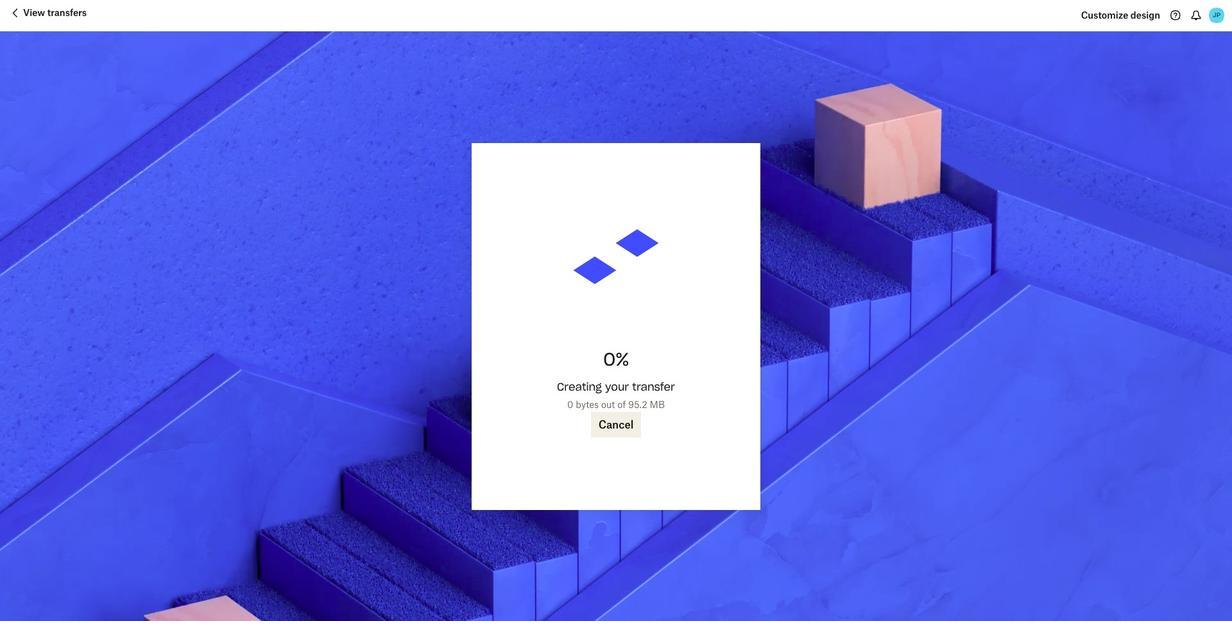 Task type: locate. For each thing, give the bounding box(es) containing it.
0%
[[603, 348, 629, 371]]

out
[[601, 399, 615, 410]]

mb
[[650, 399, 665, 410]]

transfer
[[632, 380, 675, 393]]

cancel
[[599, 418, 634, 431]]

your
[[605, 380, 629, 393]]

bytes
[[576, 399, 599, 410]]

customize design
[[1081, 10, 1160, 21]]

of
[[618, 399, 626, 410]]

view
[[23, 7, 45, 18]]

view transfers button
[[8, 5, 87, 26]]

transfers
[[47, 7, 87, 18]]



Task type: vqa. For each thing, say whether or not it's contained in the screenshot.
the File
no



Task type: describe. For each thing, give the bounding box(es) containing it.
jp button
[[1207, 5, 1227, 26]]

creating
[[557, 380, 602, 393]]

0
[[567, 399, 573, 410]]

design
[[1131, 10, 1160, 21]]

customize design button
[[1081, 5, 1160, 26]]

jp
[[1213, 11, 1221, 19]]

creating your transfer 0 bytes out of 95.2 mb
[[557, 380, 675, 410]]

cancel button
[[591, 412, 641, 437]]

customize
[[1081, 10, 1129, 21]]

95.2
[[628, 399, 647, 410]]

view transfers
[[23, 7, 87, 18]]



